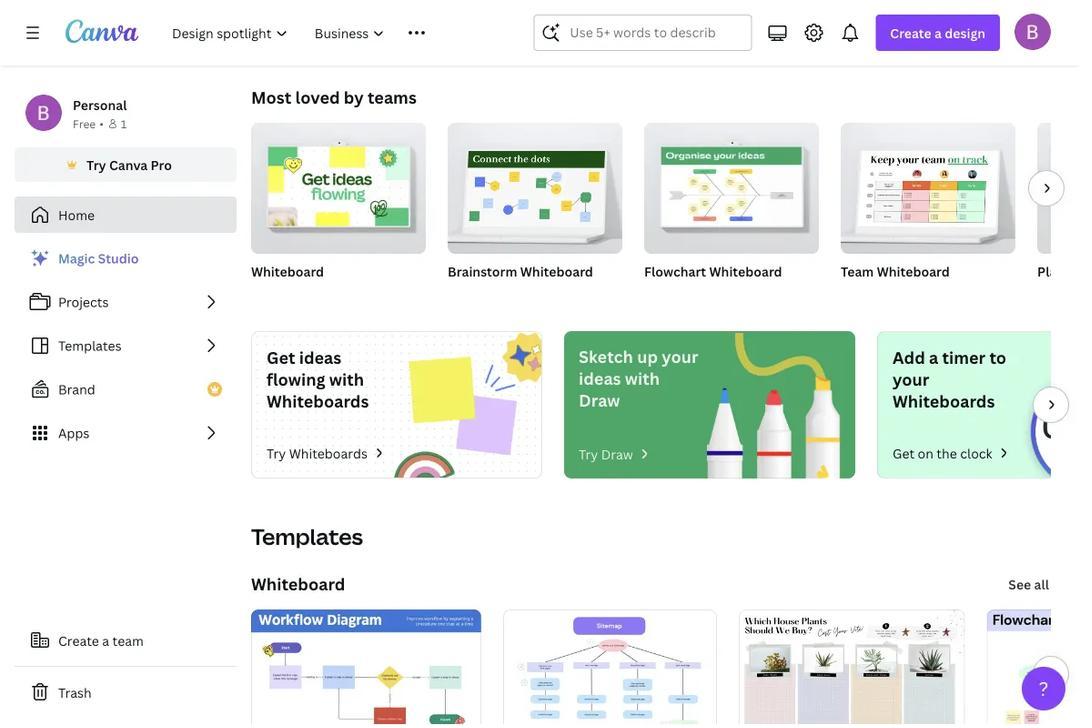 Task type: vqa. For each thing, say whether or not it's contained in the screenshot.
the bottom Get
yes



Task type: locate. For each thing, give the bounding box(es) containing it.
whiteboard inside team whiteboard group
[[877, 263, 950, 280]]

0 horizontal spatial templates
[[58, 337, 122, 354]]

0 vertical spatial create
[[890, 24, 932, 41]]

templates
[[58, 337, 122, 354], [251, 522, 363, 551]]

presentations button
[[527, 0, 601, 57]]

try left the canva
[[87, 156, 106, 173]]

see all
[[1009, 576, 1049, 593]]

planning whiteboard group
[[1037, 123, 1080, 303]]

a for team
[[102, 632, 109, 649]]

group for whiteboard
[[251, 116, 426, 254]]

a right add
[[929, 346, 938, 369]]

brainstorm
[[448, 263, 517, 280]]

brainstorm whiteboard
[[448, 263, 593, 280]]

projects
[[58, 293, 109, 311]]

whiteboards
[[267, 390, 369, 412], [893, 390, 995, 412], [289, 445, 368, 462]]

with right flowing
[[329, 368, 364, 390]]

bob builder image
[[1015, 13, 1051, 50]]

draw down sketch at the right of the page
[[579, 389, 620, 411]]

1 horizontal spatial ideas
[[579, 367, 621, 389]]

0 horizontal spatial with
[[329, 368, 364, 390]]

0 vertical spatial get
[[267, 346, 295, 369]]

a inside button
[[102, 632, 109, 649]]

create left design
[[890, 24, 932, 41]]

your right up at right
[[662, 345, 698, 368]]

up
[[637, 345, 658, 368]]

2 horizontal spatial try
[[579, 445, 598, 463]]

your left timer
[[893, 368, 929, 390]]

list containing magic studio
[[15, 240, 237, 451]]

1 horizontal spatial your
[[893, 368, 929, 390]]

get ideas flowing with whiteboards
[[267, 346, 369, 412]]

top level navigation element
[[160, 15, 490, 51], [160, 15, 490, 51]]

on
[[918, 445, 934, 462]]

whiteboard group
[[251, 116, 426, 303]]

whiteboard inside brainstorm whiteboard group
[[520, 263, 593, 280]]

1 horizontal spatial with
[[625, 367, 660, 389]]

to
[[990, 346, 1007, 369]]

group
[[251, 116, 426, 254], [448, 116, 622, 254], [644, 116, 819, 254], [841, 116, 1016, 254], [1037, 123, 1080, 254]]

trash link
[[15, 674, 237, 711]]

create for create a design
[[890, 24, 932, 41]]

a
[[935, 24, 942, 41], [929, 346, 938, 369], [102, 632, 109, 649]]

? button
[[1022, 667, 1066, 711]]

1 vertical spatial a
[[929, 346, 938, 369]]

create inside button
[[58, 632, 99, 649]]

1 horizontal spatial create
[[890, 24, 932, 41]]

a inside dropdown button
[[935, 24, 942, 41]]

create left team
[[58, 632, 99, 649]]

create
[[890, 24, 932, 41], [58, 632, 99, 649]]

2 vertical spatial a
[[102, 632, 109, 649]]

flowchart whiteboard group
[[644, 116, 819, 303]]

ideas
[[299, 346, 341, 369], [579, 367, 621, 389]]

see all link
[[1007, 566, 1051, 602]]

0 vertical spatial draw
[[579, 389, 620, 411]]

1 horizontal spatial try
[[267, 445, 286, 462]]

all
[[1034, 576, 1049, 593]]

a for design
[[935, 24, 942, 41]]

get for get on the clock
[[893, 445, 915, 462]]

clock
[[960, 445, 992, 462]]

0 vertical spatial a
[[935, 24, 942, 41]]

1 horizontal spatial get
[[893, 445, 915, 462]]

1 vertical spatial get
[[893, 445, 915, 462]]

free
[[73, 116, 96, 131]]

try down flowing
[[267, 445, 286, 462]]

free •
[[73, 116, 104, 131]]

social
[[617, 28, 649, 43]]

magic
[[58, 250, 95, 267]]

a left team
[[102, 632, 109, 649]]

None search field
[[534, 15, 752, 51]]

a left design
[[935, 24, 942, 41]]

Search search field
[[570, 15, 716, 50]]

by
[[344, 86, 364, 108]]

you
[[302, 28, 322, 43]]

team
[[841, 263, 874, 280]]

0 horizontal spatial create
[[58, 632, 99, 649]]

try down the sketch up your ideas with draw
[[579, 445, 598, 463]]

flowing
[[267, 368, 325, 390]]

team whiteboard
[[841, 263, 950, 280]]

1 vertical spatial templates
[[251, 522, 363, 551]]

social media
[[617, 28, 685, 43]]

0 vertical spatial templates
[[58, 337, 122, 354]]

whiteboard for flowchart whiteboard
[[709, 263, 782, 280]]

presentations
[[527, 28, 601, 43]]

0 horizontal spatial try
[[87, 156, 106, 173]]

create for create a team
[[58, 632, 99, 649]]

your
[[662, 345, 698, 368], [893, 368, 929, 390]]

try canva pro
[[87, 156, 172, 173]]

get
[[267, 346, 295, 369], [893, 445, 915, 462]]

with
[[625, 367, 660, 389], [329, 368, 364, 390]]

studio
[[98, 250, 139, 267]]

with up try draw in the right of the page
[[625, 367, 660, 389]]

1 horizontal spatial templates
[[251, 522, 363, 551]]

with inside the sketch up your ideas with draw
[[625, 367, 660, 389]]

list
[[15, 240, 237, 451]]

canva
[[109, 156, 148, 173]]

add
[[893, 346, 925, 369]]

get inside get ideas flowing with whiteboards
[[267, 346, 295, 369]]

0 horizontal spatial get
[[267, 346, 295, 369]]

draw down the sketch up your ideas with draw
[[601, 445, 633, 463]]

0 horizontal spatial ideas
[[299, 346, 341, 369]]

flowchart
[[644, 263, 706, 280]]

1 vertical spatial draw
[[601, 445, 633, 463]]

whiteboard inside flowchart whiteboard group
[[709, 263, 782, 280]]

draw
[[579, 389, 620, 411], [601, 445, 633, 463]]

•
[[99, 116, 104, 131]]

templates up whiteboard link
[[251, 522, 363, 551]]

timer
[[942, 346, 986, 369]]

whiteboards up try whiteboards
[[267, 390, 369, 412]]

trash
[[58, 684, 92, 701]]

try
[[87, 156, 106, 173], [267, 445, 286, 462], [579, 445, 598, 463]]

templates down the "projects" at the left top of page
[[58, 337, 122, 354]]

templates link
[[15, 328, 237, 364]]

design
[[945, 24, 986, 41]]

media
[[652, 28, 685, 43]]

print
[[787, 28, 813, 43]]

videos
[[720, 28, 756, 43]]

whiteboard link
[[251, 573, 345, 595]]

get for get ideas flowing with whiteboards
[[267, 346, 295, 369]]

brand
[[58, 381, 95, 398]]

for you
[[282, 28, 322, 43]]

a inside the add a timer to your whiteboards
[[929, 346, 938, 369]]

loved
[[295, 86, 340, 108]]

flowchart whiteboard
[[644, 263, 782, 280]]

videos button
[[717, 0, 760, 57]]

whiteboards down timer
[[893, 390, 995, 412]]

pro
[[151, 156, 172, 173]]

create inside dropdown button
[[890, 24, 932, 41]]

whiteboard inside whiteboard group
[[251, 263, 324, 280]]

0 horizontal spatial your
[[662, 345, 698, 368]]

1 vertical spatial create
[[58, 632, 99, 649]]

whiteboard
[[251, 263, 324, 280], [520, 263, 593, 280], [709, 263, 782, 280], [877, 263, 950, 280], [251, 573, 345, 595]]

templates inside 'link'
[[58, 337, 122, 354]]

more
[[987, 28, 1014, 43]]

group for team whiteboard
[[841, 116, 1016, 254]]

sketch up your ideas with draw
[[579, 345, 698, 411]]

brainstorm whiteboard group
[[448, 116, 622, 303]]



Task type: describe. For each thing, give the bounding box(es) containing it.
apps
[[58, 425, 90, 442]]

group for flowchart whiteboard
[[644, 116, 819, 254]]

more button
[[979, 0, 1022, 57]]

1
[[121, 116, 127, 131]]

team whiteboard group
[[841, 116, 1016, 303]]

?
[[1039, 676, 1049, 702]]

try for sketch up your ideas with draw
[[579, 445, 598, 463]]

get on the clock
[[893, 445, 992, 462]]

team
[[112, 632, 144, 649]]

create a design button
[[876, 15, 1000, 51]]

group for brainstorm whiteboard
[[448, 116, 622, 254]]

docs
[[376, 28, 402, 43]]

whiteboard for team whiteboard
[[877, 263, 950, 280]]

try canva pro button
[[15, 147, 237, 182]]

products
[[816, 28, 864, 43]]

ideas inside get ideas flowing with whiteboards
[[299, 346, 341, 369]]

whiteboard for brainstorm whiteboard
[[520, 263, 593, 280]]

home
[[58, 206, 95, 223]]

sketch
[[579, 345, 633, 368]]

your inside the sketch up your ideas with draw
[[662, 345, 698, 368]]

websites button
[[889, 0, 937, 57]]

print products button
[[787, 0, 864, 57]]

websites
[[889, 28, 937, 43]]

print products
[[787, 28, 864, 43]]

try inside button
[[87, 156, 106, 173]]

see
[[1009, 576, 1031, 593]]

most loved by teams
[[251, 86, 417, 108]]

create a team button
[[15, 622, 237, 659]]

ideas inside the sketch up your ideas with draw
[[579, 367, 621, 389]]

add a timer to your whiteboards
[[893, 346, 1007, 412]]

magic studio link
[[15, 240, 237, 277]]

whiteboards inside the add a timer to your whiteboards
[[893, 390, 995, 412]]

apps link
[[15, 415, 237, 451]]

home link
[[15, 197, 237, 233]]

teams
[[368, 86, 417, 108]]

the
[[937, 445, 957, 462]]

for
[[282, 28, 299, 43]]

a for timer
[[929, 346, 938, 369]]

most
[[251, 86, 291, 108]]

try for get ideas flowing with whiteboards
[[267, 445, 286, 462]]

your inside the add a timer to your whiteboards
[[893, 368, 929, 390]]

brand link
[[15, 371, 237, 408]]

create a design
[[890, 24, 986, 41]]

draw inside the sketch up your ideas with draw
[[579, 389, 620, 411]]

for you button
[[280, 0, 324, 57]]

magic studio
[[58, 250, 139, 267]]

projects link
[[15, 284, 237, 320]]

create a team
[[58, 632, 144, 649]]

try whiteboards
[[267, 445, 368, 462]]

plannin
[[1037, 263, 1080, 280]]

try draw
[[579, 445, 633, 463]]

with inside get ideas flowing with whiteboards
[[329, 368, 364, 390]]

social media button
[[617, 0, 685, 57]]

whiteboards down get ideas flowing with whiteboards
[[289, 445, 368, 462]]

personal
[[73, 96, 127, 113]]

docs button
[[367, 0, 411, 57]]



